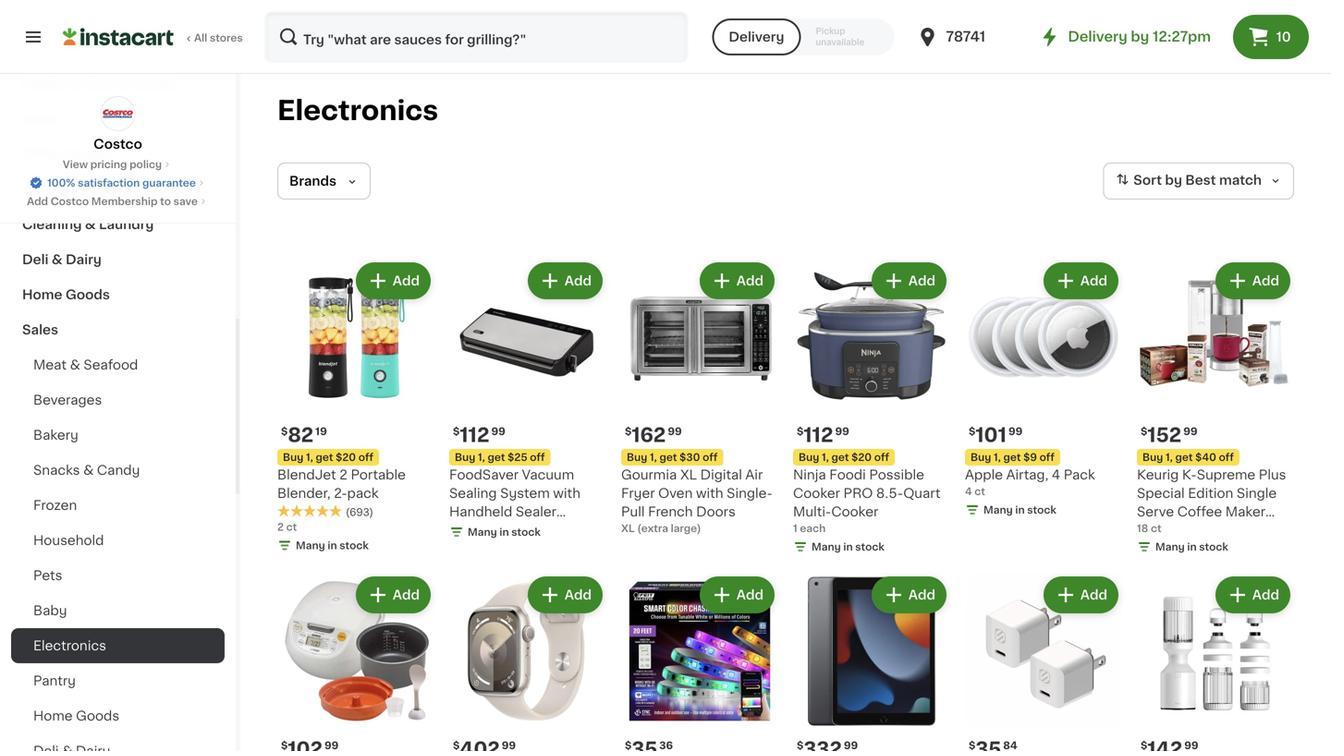 Task type: describe. For each thing, give the bounding box(es) containing it.
multi-
[[793, 506, 832, 519]]

serve
[[1137, 506, 1175, 519]]

foodsaver vacuum sealing system with handheld sealer attachment
[[449, 469, 581, 537]]

pods
[[1231, 524, 1264, 537]]

$ 101 99
[[969, 426, 1023, 445]]

edition
[[1189, 487, 1234, 500]]

$ 82 19
[[281, 426, 327, 445]]

sales link
[[11, 313, 225, 348]]

ct inside the apple airtag, 4 pack 4 ct
[[975, 487, 986, 497]]

off for keurig k-supreme plus special edition single serve coffee maker with 18 k-cup pods
[[1219, 453, 1234, 463]]

oven
[[659, 487, 693, 500]]

ninja foodi possible cooker pro 8.5-quart multi-cooker 1 each
[[793, 469, 941, 534]]

$ 162 99
[[625, 426, 682, 445]]

99 inside $ 152 99
[[1184, 427, 1198, 437]]

maker
[[1226, 506, 1266, 519]]

attachment
[[449, 524, 526, 537]]

delivery for delivery
[[729, 31, 785, 43]]

snacks
[[33, 464, 80, 477]]

foodsaver
[[449, 469, 519, 482]]

all stores link
[[63, 11, 244, 63]]

instacart logo image
[[63, 26, 174, 48]]

product group containing 82
[[277, 259, 435, 557]]

view
[[63, 160, 88, 170]]

78741
[[946, 30, 986, 43]]

100% satisfaction guarantee button
[[29, 172, 207, 191]]

hard beverages link
[[11, 172, 225, 207]]

10
[[1277, 31, 1292, 43]]

beverages inside 'link'
[[33, 394, 102, 407]]

wine link
[[11, 102, 225, 137]]

add costco membership to save
[[27, 197, 198, 207]]

0 vertical spatial 4
[[1052, 469, 1061, 482]]

handheld
[[449, 506, 513, 519]]

buy 1, get $30 off
[[627, 453, 718, 463]]

many for 112
[[812, 542, 841, 553]]

cleaning & laundry link
[[11, 207, 225, 242]]

2 vertical spatial goods
[[76, 710, 120, 723]]

with inside gourmia xl digital air fryer oven with single- pull french doors xl (extra large)
[[696, 487, 724, 500]]

coffee
[[1178, 506, 1223, 519]]

cleaning
[[22, 218, 82, 231]]

0 vertical spatial k-
[[1183, 469, 1197, 482]]

delivery by 12:27pm link
[[1039, 26, 1211, 48]]

pro
[[844, 487, 873, 500]]

costco logo image
[[100, 96, 135, 131]]

1
[[793, 524, 798, 534]]

seafood
[[84, 359, 138, 372]]

12:27pm
[[1153, 30, 1211, 43]]

$ inside $ 162 99
[[625, 427, 632, 437]]

$9
[[1024, 453, 1038, 463]]

meat & seafood link
[[11, 348, 225, 383]]

sales
[[22, 324, 58, 337]]

1 vertical spatial home
[[33, 710, 73, 723]]

1 vertical spatial k-
[[1186, 524, 1200, 537]]

2 home goods link from the top
[[11, 699, 225, 734]]

delivery button
[[712, 18, 801, 55]]

1 home goods link from the top
[[11, 277, 225, 313]]

product group containing 162
[[621, 259, 779, 536]]

84
[[1004, 741, 1018, 751]]

meat & seafood
[[33, 359, 138, 372]]

health
[[22, 78, 67, 91]]

(693)
[[346, 508, 374, 518]]

many in stock down (693)
[[296, 541, 369, 551]]

guarantee
[[142, 178, 196, 188]]

best match
[[1186, 174, 1262, 187]]

deli & dairy
[[22, 253, 102, 266]]

frozen link
[[11, 488, 225, 523]]

stock for 112
[[856, 542, 885, 553]]

ct for 2 ct
[[286, 522, 297, 533]]

dairy
[[66, 253, 102, 266]]

many in stock down the handheld
[[468, 528, 541, 538]]

by for sort
[[1166, 174, 1183, 187]]

Search field
[[266, 13, 687, 61]]

1, for foodsaver vacuum sealing system with handheld sealer attachment
[[478, 453, 485, 463]]

$ 112 99 for foodsaver vacuum sealing system with handheld sealer attachment
[[453, 426, 506, 445]]

product group containing 152
[[1137, 259, 1295, 559]]

hard beverages
[[22, 183, 129, 196]]

baby
[[33, 605, 67, 618]]

large)
[[671, 524, 702, 534]]

snacks & candy
[[33, 464, 140, 477]]

plus
[[1259, 469, 1287, 482]]

$ inside the $ 101 99
[[969, 427, 976, 437]]

0 vertical spatial goods
[[64, 148, 109, 161]]

pricing
[[90, 160, 127, 170]]

blendjet 2 portable blender, 2-pack
[[277, 469, 406, 500]]

pack
[[1064, 469, 1096, 482]]

82
[[288, 426, 314, 445]]

view pricing policy link
[[63, 157, 173, 172]]

36
[[660, 741, 673, 751]]

foodi
[[830, 469, 866, 482]]

air
[[746, 469, 763, 482]]

off for ninja foodi possible cooker pro 8.5-quart multi-cooker
[[875, 453, 890, 463]]

stock for 101
[[1028, 505, 1057, 516]]

$20 for 82
[[336, 453, 356, 463]]

laundry
[[99, 218, 154, 231]]

0 horizontal spatial 2
[[277, 522, 284, 533]]

many in stock for 152
[[1156, 542, 1229, 553]]

with inside keurig k-supreme plus special edition single serve coffee maker with 18 k-cup pods
[[1137, 524, 1165, 537]]

system
[[500, 487, 550, 500]]

18 inside keurig k-supreme plus special edition single serve coffee maker with 18 k-cup pods
[[1168, 524, 1182, 537]]

in for 112
[[844, 542, 853, 553]]

save
[[174, 197, 198, 207]]

0 vertical spatial beverages
[[58, 183, 129, 196]]

household
[[33, 535, 104, 547]]

0 horizontal spatial 18
[[1137, 524, 1149, 534]]

candy
[[97, 464, 140, 477]]

many down 2 ct
[[296, 541, 325, 551]]

0 horizontal spatial xl
[[621, 524, 635, 534]]

get for foodsaver vacuum sealing system with handheld sealer attachment
[[488, 453, 505, 463]]

delivery by 12:27pm
[[1068, 30, 1211, 43]]

vacuum
[[522, 469, 574, 482]]

policy
[[130, 160, 162, 170]]

1 vertical spatial goods
[[66, 289, 110, 301]]

many for 101
[[984, 505, 1013, 516]]

get for ninja foodi possible cooker pro 8.5-quart multi-cooker
[[832, 453, 849, 463]]

stock down sealer
[[512, 528, 541, 538]]

get for blendjet 2 portable blender, 2-pack
[[316, 453, 333, 463]]

costco link
[[94, 96, 142, 154]]

possible
[[870, 469, 925, 482]]

by for delivery
[[1131, 30, 1150, 43]]

meat
[[33, 359, 67, 372]]

frozen
[[33, 499, 77, 512]]

keurig
[[1137, 469, 1179, 482]]

18 ct
[[1137, 524, 1162, 534]]

in down 2-
[[328, 541, 337, 551]]

2 inside blendjet 2 portable blender, 2-pack
[[340, 469, 348, 482]]

match
[[1220, 174, 1262, 187]]

10 button
[[1234, 15, 1309, 59]]

off for foodsaver vacuum sealing system with handheld sealer attachment
[[530, 453, 545, 463]]

bakery
[[33, 429, 78, 442]]

service type group
[[712, 18, 895, 55]]



Task type: locate. For each thing, give the bounding box(es) containing it.
1 vertical spatial home goods link
[[11, 699, 225, 734]]

other goods link
[[11, 137, 225, 172]]

1 horizontal spatial 2
[[340, 469, 348, 482]]

1 get from the left
[[316, 453, 333, 463]]

1, for ninja foodi possible cooker pro 8.5-quart multi-cooker
[[822, 453, 829, 463]]

french
[[648, 506, 693, 519]]

add button
[[358, 264, 429, 298], [530, 264, 601, 298], [702, 264, 773, 298], [874, 264, 945, 298], [1046, 264, 1117, 298], [1218, 264, 1289, 298], [358, 579, 429, 612], [530, 579, 601, 612], [702, 579, 773, 612], [874, 579, 945, 612], [1046, 579, 1117, 612], [1218, 579, 1289, 612]]

& inside "link"
[[70, 359, 80, 372]]

0 vertical spatial home goods
[[22, 289, 110, 301]]

1 horizontal spatial by
[[1166, 174, 1183, 187]]

1 horizontal spatial 4
[[1052, 469, 1061, 482]]

1, for keurig k-supreme plus special edition single serve coffee maker with 18 k-cup pods
[[1166, 453, 1173, 463]]

2
[[340, 469, 348, 482], [277, 522, 284, 533]]

stock for 152
[[1200, 542, 1229, 553]]

3 1, from the left
[[650, 453, 657, 463]]

xl down $30
[[680, 469, 697, 482]]

99 inside the $ 101 99
[[1009, 427, 1023, 437]]

hard
[[22, 183, 55, 196]]

0 vertical spatial cooker
[[793, 487, 841, 500]]

1 horizontal spatial ct
[[975, 487, 986, 497]]

0 vertical spatial home
[[22, 289, 62, 301]]

many in stock down cup
[[1156, 542, 1229, 553]]

many down apple
[[984, 505, 1013, 516]]

1, up ninja
[[822, 453, 829, 463]]

many in stock for 101
[[984, 505, 1057, 516]]

membership
[[91, 197, 158, 207]]

in for 152
[[1188, 542, 1197, 553]]

get left $25
[[488, 453, 505, 463]]

$ 112 99 for ninja foodi possible cooker pro 8.5-quart multi-cooker
[[797, 426, 850, 445]]

Best match Sort by field
[[1104, 163, 1295, 200]]

many down each
[[812, 542, 841, 553]]

& right meat
[[70, 359, 80, 372]]

ct for 18 ct
[[1151, 524, 1162, 534]]

19
[[316, 427, 327, 437]]

2 horizontal spatial ct
[[1151, 524, 1162, 534]]

0 horizontal spatial buy 1, get $20 off
[[283, 453, 374, 463]]

ct down serve at the right of page
[[1151, 524, 1162, 534]]

6 off from the left
[[1219, 453, 1234, 463]]

off right $25
[[530, 453, 545, 463]]

18 right '18 ct'
[[1168, 524, 1182, 537]]

0 horizontal spatial ct
[[286, 522, 297, 533]]

1 horizontal spatial buy 1, get $20 off
[[799, 453, 890, 463]]

$20
[[336, 453, 356, 463], [852, 453, 872, 463]]

1 1, from the left
[[306, 453, 313, 463]]

101
[[976, 426, 1007, 445]]

1 vertical spatial electronics
[[33, 640, 106, 653]]

costco up view pricing policy link
[[94, 138, 142, 151]]

(extra
[[638, 524, 669, 534]]

1 horizontal spatial 112
[[804, 426, 834, 445]]

stock down cup
[[1200, 542, 1229, 553]]

off for gourmia xl digital air fryer oven with single- pull french doors
[[703, 453, 718, 463]]

with up doors
[[696, 487, 724, 500]]

0 vertical spatial 2
[[340, 469, 348, 482]]

stock down (693)
[[340, 541, 369, 551]]

4 off from the left
[[875, 453, 890, 463]]

buy 1, get $20 off for 82
[[283, 453, 374, 463]]

& for snacks
[[83, 464, 94, 477]]

by left 12:27pm
[[1131, 30, 1150, 43]]

xl
[[680, 469, 697, 482], [621, 524, 635, 534]]

4 get from the left
[[832, 453, 849, 463]]

1 112 from the left
[[460, 426, 490, 445]]

3 get from the left
[[660, 453, 677, 463]]

stock down the apple airtag, 4 pack 4 ct
[[1028, 505, 1057, 516]]

by right sort
[[1166, 174, 1183, 187]]

1 horizontal spatial $20
[[852, 453, 872, 463]]

off up portable
[[359, 453, 374, 463]]

ct down blender,
[[286, 522, 297, 533]]

by
[[1131, 30, 1150, 43], [1166, 174, 1183, 187]]

delivery inside delivery button
[[729, 31, 785, 43]]

None search field
[[264, 11, 688, 63]]

0 horizontal spatial $20
[[336, 453, 356, 463]]

3 buy from the left
[[627, 453, 648, 463]]

1 horizontal spatial electronics
[[277, 98, 439, 124]]

★★★★★
[[277, 505, 342, 518], [277, 505, 342, 518]]

goods
[[64, 148, 109, 161], [66, 289, 110, 301], [76, 710, 120, 723]]

airtag,
[[1007, 469, 1049, 482]]

all
[[194, 33, 207, 43]]

$20 for 112
[[852, 453, 872, 463]]

k- down coffee at right bottom
[[1186, 524, 1200, 537]]

with down vacuum
[[553, 487, 581, 500]]

2-
[[334, 487, 347, 500]]

home goods down deli & dairy
[[22, 289, 110, 301]]

cooker down pro
[[832, 506, 879, 519]]

each
[[800, 524, 826, 534]]

home up 'sales'
[[22, 289, 62, 301]]

off up supreme
[[1219, 453, 1234, 463]]

by inside delivery by 12:27pm link
[[1131, 30, 1150, 43]]

brands
[[289, 175, 337, 188]]

stores
[[210, 33, 243, 43]]

many in stock for 112
[[812, 542, 885, 553]]

1, for gourmia xl digital air fryer oven with single- pull french doors
[[650, 453, 657, 463]]

many
[[984, 505, 1013, 516], [468, 528, 497, 538], [296, 541, 325, 551], [812, 542, 841, 553], [1156, 542, 1185, 553]]

1 vertical spatial cooker
[[832, 506, 879, 519]]

$20 up blendjet 2 portable blender, 2-pack
[[336, 453, 356, 463]]

& for deli
[[52, 253, 62, 266]]

blender,
[[277, 487, 331, 500]]

with down serve at the right of page
[[1137, 524, 1165, 537]]

buy for gourmia xl digital air fryer oven with single- pull french doors
[[627, 453, 648, 463]]

deli
[[22, 253, 49, 266]]

beverages up bakery
[[33, 394, 102, 407]]

112 for ninja foodi possible cooker pro 8.5-quart multi-cooker
[[804, 426, 834, 445]]

snacks & candy link
[[11, 453, 225, 488]]

get for apple airtag, 4 pack
[[1004, 453, 1021, 463]]

all stores
[[194, 33, 243, 43]]

electronics up brands dropdown button
[[277, 98, 439, 124]]

1 $ 112 99 from the left
[[453, 426, 506, 445]]

buy 1, get $9 off
[[971, 453, 1055, 463]]

delivery inside delivery by 12:27pm link
[[1068, 30, 1128, 43]]

buy 1, get $20 off for 112
[[799, 453, 890, 463]]

get up foodi
[[832, 453, 849, 463]]

beverages
[[58, 183, 129, 196], [33, 394, 102, 407]]

fryer
[[621, 487, 655, 500]]

keurig k-supreme plus special edition single serve coffee maker with 18 k-cup pods
[[1137, 469, 1287, 537]]

product group containing 101
[[965, 259, 1123, 522]]

$ inside $ 152 99
[[1141, 427, 1148, 437]]

& right "health"
[[70, 78, 81, 91]]

2 horizontal spatial with
[[1137, 524, 1165, 537]]

many down the handheld
[[468, 528, 497, 538]]

buy up keurig
[[1143, 453, 1164, 463]]

pack
[[347, 487, 379, 500]]

buy for foodsaver vacuum sealing system with handheld sealer attachment
[[455, 453, 476, 463]]

home down pantry
[[33, 710, 73, 723]]

buy for ninja foodi possible cooker pro 8.5-quart multi-cooker
[[799, 453, 820, 463]]

$
[[281, 427, 288, 437], [453, 427, 460, 437], [625, 427, 632, 437], [797, 427, 804, 437], [969, 427, 976, 437], [1141, 427, 1148, 437], [281, 741, 288, 751], [453, 741, 460, 751], [625, 741, 632, 751], [797, 741, 804, 751], [969, 741, 976, 751], [1141, 741, 1148, 751]]

off up possible
[[875, 453, 890, 463]]

& down add costco membership to save
[[85, 218, 96, 231]]

1, up blendjet
[[306, 453, 313, 463]]

stock
[[1028, 505, 1057, 516], [512, 528, 541, 538], [340, 541, 369, 551], [856, 542, 885, 553], [1200, 542, 1229, 553]]

$25
[[508, 453, 528, 463]]

in
[[1016, 505, 1025, 516], [500, 528, 509, 538], [328, 541, 337, 551], [844, 542, 853, 553], [1188, 542, 1197, 553]]

2 up 2-
[[340, 469, 348, 482]]

cup
[[1200, 524, 1227, 537]]

buy up gourmia
[[627, 453, 648, 463]]

112 for foodsaver vacuum sealing system with handheld sealer attachment
[[460, 426, 490, 445]]

1 vertical spatial home goods
[[33, 710, 120, 723]]

1 horizontal spatial with
[[696, 487, 724, 500]]

personal
[[84, 78, 142, 91]]

0 horizontal spatial costco
[[51, 197, 89, 207]]

deli & dairy link
[[11, 242, 225, 277]]

cooker up "multi-"
[[793, 487, 841, 500]]

& for meat
[[70, 359, 80, 372]]

0 horizontal spatial electronics
[[33, 640, 106, 653]]

0 horizontal spatial 4
[[965, 487, 973, 497]]

in down ninja foodi possible cooker pro 8.5-quart multi-cooker 1 each
[[844, 542, 853, 553]]

& left candy
[[83, 464, 94, 477]]

cleaning & laundry
[[22, 218, 154, 231]]

1 vertical spatial by
[[1166, 174, 1183, 187]]

in down the handheld
[[500, 528, 509, 538]]

get left the "$9" at right bottom
[[1004, 453, 1021, 463]]

with
[[553, 487, 581, 500], [696, 487, 724, 500], [1137, 524, 1165, 537]]

get up blendjet
[[316, 453, 333, 463]]

costco
[[94, 138, 142, 151], [51, 197, 89, 207]]

2 ct
[[277, 522, 297, 533]]

baby link
[[11, 594, 225, 629]]

health & personal care link
[[11, 67, 225, 102]]

0 vertical spatial costco
[[94, 138, 142, 151]]

get left $30
[[660, 453, 677, 463]]

6 buy from the left
[[1143, 453, 1164, 463]]

buy up blendjet
[[283, 453, 304, 463]]

112 up the buy 1, get $25 off
[[460, 426, 490, 445]]

0 horizontal spatial delivery
[[729, 31, 785, 43]]

many in stock down the apple airtag, 4 pack 4 ct
[[984, 505, 1057, 516]]

home goods link down dairy
[[11, 277, 225, 313]]

112
[[460, 426, 490, 445], [804, 426, 834, 445]]

1, up foodsaver
[[478, 453, 485, 463]]

1 horizontal spatial 18
[[1168, 524, 1182, 537]]

pull
[[621, 506, 645, 519]]

household link
[[11, 523, 225, 559]]

many in stock down each
[[812, 542, 885, 553]]

stock down ninja foodi possible cooker pro 8.5-quart multi-cooker 1 each
[[856, 542, 885, 553]]

supreme
[[1197, 469, 1256, 482]]

5 buy from the left
[[971, 453, 992, 463]]

apple airtag, 4 pack 4 ct
[[965, 469, 1096, 497]]

99 inside $ 162 99
[[668, 427, 682, 437]]

18 down serve at the right of page
[[1137, 524, 1149, 534]]

1 vertical spatial 4
[[965, 487, 973, 497]]

1 horizontal spatial delivery
[[1068, 30, 1128, 43]]

112 up ninja
[[804, 426, 834, 445]]

buy for keurig k-supreme plus special edition single serve coffee maker with 18 k-cup pods
[[1143, 453, 1164, 463]]

1, up keurig
[[1166, 453, 1173, 463]]

5 get from the left
[[1004, 453, 1021, 463]]

in for 101
[[1016, 505, 1025, 516]]

0 vertical spatial electronics
[[277, 98, 439, 124]]

ninja
[[793, 469, 826, 482]]

xl down pull
[[621, 524, 635, 534]]

electronics up pantry
[[33, 640, 106, 653]]

152
[[1148, 426, 1182, 445]]

1 vertical spatial xl
[[621, 524, 635, 534]]

off for apple airtag, 4 pack
[[1040, 453, 1055, 463]]

1 horizontal spatial costco
[[94, 138, 142, 151]]

4 left pack
[[1052, 469, 1061, 482]]

get for keurig k-supreme plus special edition single serve coffee maker with 18 k-cup pods
[[1176, 453, 1193, 463]]

pantry link
[[11, 664, 225, 699]]

1 vertical spatial beverages
[[33, 394, 102, 407]]

buy 1, get $25 off
[[455, 453, 545, 463]]

2 down blender,
[[277, 522, 284, 533]]

1 off from the left
[[359, 453, 374, 463]]

buy up ninja
[[799, 453, 820, 463]]

2 1, from the left
[[478, 453, 485, 463]]

& right deli
[[52, 253, 62, 266]]

1 $20 from the left
[[336, 453, 356, 463]]

costco down hard beverages
[[51, 197, 89, 207]]

1 buy from the left
[[283, 453, 304, 463]]

1 horizontal spatial xl
[[680, 469, 697, 482]]

gourmia xl digital air fryer oven with single- pull french doors xl (extra large)
[[621, 469, 773, 534]]

get
[[316, 453, 333, 463], [488, 453, 505, 463], [660, 453, 677, 463], [832, 453, 849, 463], [1004, 453, 1021, 463], [1176, 453, 1193, 463]]

in down coffee at right bottom
[[1188, 542, 1197, 553]]

1, for apple airtag, 4 pack
[[994, 453, 1001, 463]]

6 get from the left
[[1176, 453, 1193, 463]]

single-
[[727, 487, 773, 500]]

1 vertical spatial costco
[[51, 197, 89, 207]]

100%
[[47, 178, 75, 188]]

product group
[[277, 259, 435, 557], [449, 259, 607, 544], [621, 259, 779, 536], [793, 259, 951, 559], [965, 259, 1123, 522], [1137, 259, 1295, 559], [277, 573, 435, 752], [449, 573, 607, 752], [621, 573, 779, 752], [793, 573, 951, 752], [965, 573, 1123, 752], [1137, 573, 1295, 752]]

0 vertical spatial xl
[[680, 469, 697, 482]]

$ 112 99 up ninja
[[797, 426, 850, 445]]

8.5-
[[877, 487, 904, 500]]

4 1, from the left
[[822, 453, 829, 463]]

view pricing policy
[[63, 160, 162, 170]]

2 $20 from the left
[[852, 453, 872, 463]]

2 buy from the left
[[455, 453, 476, 463]]

buy 1, get $20 off up foodi
[[799, 453, 890, 463]]

1 buy 1, get $20 off from the left
[[283, 453, 374, 463]]

buy up apple
[[971, 453, 992, 463]]

$20 up foodi
[[852, 453, 872, 463]]

0 horizontal spatial with
[[553, 487, 581, 500]]

buy
[[283, 453, 304, 463], [455, 453, 476, 463], [627, 453, 648, 463], [799, 453, 820, 463], [971, 453, 992, 463], [1143, 453, 1164, 463]]

cooker
[[793, 487, 841, 500], [832, 506, 879, 519]]

beverages up add costco membership to save
[[58, 183, 129, 196]]

1, up apple
[[994, 453, 1001, 463]]

home goods link down "electronics" link
[[11, 699, 225, 734]]

off right $30
[[703, 453, 718, 463]]

0 horizontal spatial 112
[[460, 426, 490, 445]]

2 get from the left
[[488, 453, 505, 463]]

buy up foodsaver
[[455, 453, 476, 463]]

100% satisfaction guarantee
[[47, 178, 196, 188]]

6 1, from the left
[[1166, 453, 1173, 463]]

&
[[70, 78, 81, 91], [85, 218, 96, 231], [52, 253, 62, 266], [70, 359, 80, 372], [83, 464, 94, 477]]

off right the "$9" at right bottom
[[1040, 453, 1055, 463]]

buy 1, get $20 off down 19
[[283, 453, 374, 463]]

4 buy from the left
[[799, 453, 820, 463]]

ct down apple
[[975, 487, 986, 497]]

with inside foodsaver vacuum sealing system with handheld sealer attachment
[[553, 487, 581, 500]]

$ 112 99
[[453, 426, 506, 445], [797, 426, 850, 445]]

2 $ 112 99 from the left
[[797, 426, 850, 445]]

0 vertical spatial home goods link
[[11, 277, 225, 313]]

delivery for delivery by 12:27pm
[[1068, 30, 1128, 43]]

buy for blendjet 2 portable blender, 2-pack
[[283, 453, 304, 463]]

5 1, from the left
[[994, 453, 1001, 463]]

brands button
[[277, 163, 371, 200]]

1, up gourmia
[[650, 453, 657, 463]]

buy 1, get $40 off
[[1143, 453, 1234, 463]]

sort by
[[1134, 174, 1183, 187]]

& for cleaning
[[85, 218, 96, 231]]

off for blendjet 2 portable blender, 2-pack
[[359, 453, 374, 463]]

get left $40
[[1176, 453, 1193, 463]]

home goods down pantry
[[33, 710, 120, 723]]

sealer
[[516, 506, 557, 519]]

1, for blendjet 2 portable blender, 2-pack
[[306, 453, 313, 463]]

many in stock
[[984, 505, 1057, 516], [468, 528, 541, 538], [296, 541, 369, 551], [812, 542, 885, 553], [1156, 542, 1229, 553]]

0 horizontal spatial $ 112 99
[[453, 426, 506, 445]]

0 horizontal spatial by
[[1131, 30, 1150, 43]]

1 horizontal spatial $ 112 99
[[797, 426, 850, 445]]

electronics inside "electronics" link
[[33, 640, 106, 653]]

buy for apple airtag, 4 pack
[[971, 453, 992, 463]]

many down '18 ct'
[[1156, 542, 1185, 553]]

2 off from the left
[[530, 453, 545, 463]]

2 112 from the left
[[804, 426, 834, 445]]

$ 112 99 up the buy 1, get $25 off
[[453, 426, 506, 445]]

home goods
[[22, 289, 110, 301], [33, 710, 120, 723]]

pets
[[33, 570, 62, 583]]

5 off from the left
[[1040, 453, 1055, 463]]

get for gourmia xl digital air fryer oven with single- pull french doors
[[660, 453, 677, 463]]

by inside best match sort by field
[[1166, 174, 1183, 187]]

in down the apple airtag, 4 pack 4 ct
[[1016, 505, 1025, 516]]

4 down apple
[[965, 487, 973, 497]]

1 vertical spatial 2
[[277, 522, 284, 533]]

k- down buy 1, get $40 off
[[1183, 469, 1197, 482]]

0 vertical spatial by
[[1131, 30, 1150, 43]]

3 off from the left
[[703, 453, 718, 463]]

& for health
[[70, 78, 81, 91]]

many for 152
[[1156, 542, 1185, 553]]

162
[[632, 426, 666, 445]]

electronics
[[277, 98, 439, 124], [33, 640, 106, 653]]

2 buy 1, get $20 off from the left
[[799, 453, 890, 463]]

$ inside $ 82 19
[[281, 427, 288, 437]]



Task type: vqa. For each thing, say whether or not it's contained in the screenshot.
100% satisfaction guarantee button
yes



